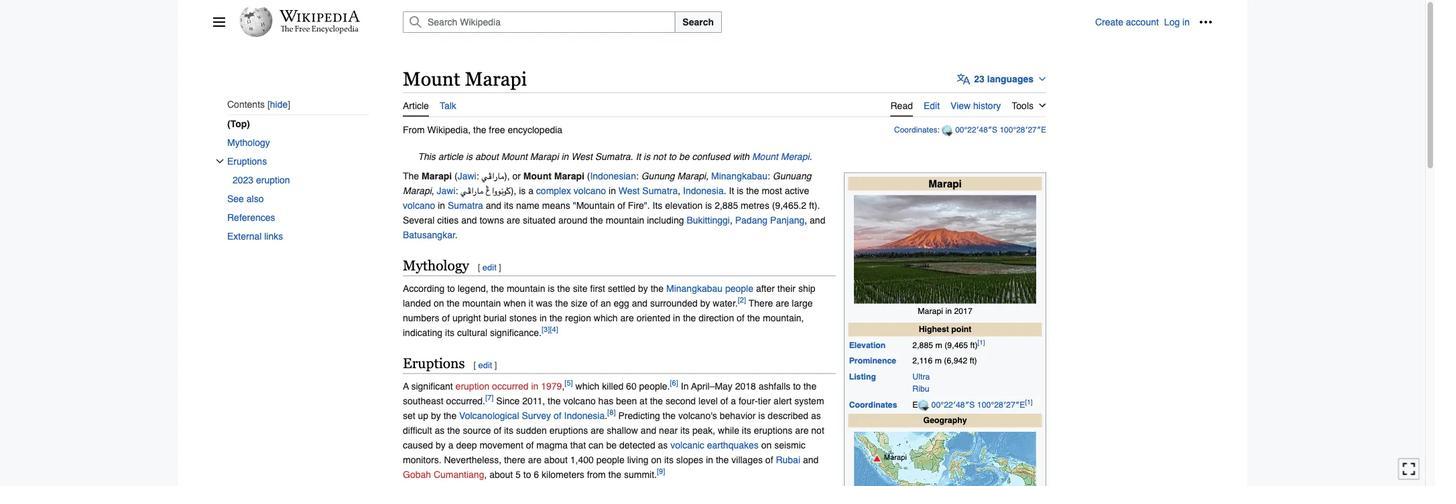Task type: vqa. For each thing, say whether or not it's contained in the screenshot.
Agnes on the top left of the page
no



Task type: describe. For each thing, give the bounding box(es) containing it.
of inside "on seismic monitors. nevertheless, there are about 1,400 people living on its slopes in the villages of"
[[766, 455, 773, 465]]

0 vertical spatial jawi link
[[458, 171, 476, 181]]

site
[[573, 283, 588, 294]]

marapi is located in indonesia image
[[854, 432, 1037, 487]]

coordinates :
[[894, 125, 942, 135]]

e
[[913, 400, 918, 410]]

the up "upright"
[[447, 298, 460, 309]]

x small image
[[216, 157, 224, 166]]

means
[[542, 200, 570, 211]]

its
[[653, 200, 663, 211]]

the up the deep
[[447, 425, 460, 436]]

or
[[513, 171, 521, 181]]

marapi image
[[872, 454, 883, 463]]

the left the "site"
[[557, 283, 570, 294]]

including
[[647, 215, 684, 226]]

marapi inside 'note'
[[530, 151, 559, 162]]

the inside in april–may 2018 ashfalls to the southeast occurred.
[[804, 381, 817, 392]]

[ for mythology
[[478, 263, 480, 273]]

people.
[[639, 381, 670, 392]]

elevation link
[[849, 341, 886, 350]]

tools
[[1012, 100, 1034, 111]]

00°22′48″s for show location on an interactive map image
[[932, 400, 975, 410]]

rubai link
[[776, 455, 801, 465]]

shallow
[[607, 425, 638, 436]]

is right article
[[466, 151, 473, 162]]

is up gunung
[[644, 151, 650, 162]]

the down 1979
[[548, 396, 561, 406]]

1 vertical spatial coordinates link
[[849, 400, 897, 410]]

0 horizontal spatial [1] link
[[978, 339, 985, 347]]

mount right or
[[524, 171, 552, 181]]

occurred.
[[446, 396, 485, 406]]

1 vertical spatial on
[[761, 440, 772, 451]]

the down occurred.
[[444, 411, 457, 421]]

ultra
[[913, 372, 930, 382]]

ڬونوواڠ
[[486, 185, 511, 196]]

people inside "on seismic monitors. nevertheless, there are about 1,400 people living on its slopes in the villages of"
[[596, 455, 625, 465]]

is up name
[[519, 185, 526, 196]]

1 horizontal spatial [1] link
[[1025, 399, 1033, 407]]

. inside 'bukittinggi , padang panjang , and batusangkar .'
[[455, 230, 458, 240]]

external links
[[227, 231, 283, 242]]

6
[[534, 470, 539, 480]]

can
[[589, 440, 604, 451]]

edit link for mythology
[[483, 263, 497, 273]]

1 vertical spatial minangkabau
[[666, 283, 723, 294]]

2018
[[735, 381, 756, 392]]

2,885 m (9,465 ft) [1]
[[913, 339, 985, 350]]

in inside 'note'
[[561, 151, 569, 162]]

it inside , jawi : ڬونوواڠ ماراڤي), is a complex volcano in west sumatra , indonesia . it is the most active volcano in sumatra
[[729, 185, 734, 196]]

contents
[[227, 99, 265, 110]]

the right "was"
[[555, 298, 568, 309]]

by inside predicting the volcano's behavior is described as difficult as the source of its sudden eruptions are shallow and near its peak, while its eruptions are not caused by a deep movement of magma that can be detected as
[[436, 440, 446, 451]]

log in and more options image
[[1199, 15, 1213, 29]]

mountain inside 'after their ship landed on the mountain when it was the size of an egg and surrounded by water.'
[[462, 298, 501, 309]]

0 vertical spatial people
[[725, 283, 754, 294]]

movement
[[480, 440, 523, 451]]

references
[[227, 212, 275, 223]]

second
[[666, 396, 696, 406]]

marapi up the 'complex volcano' link at left
[[554, 171, 585, 181]]

of left "upright"
[[442, 313, 450, 323]]

sumatra link
[[448, 200, 483, 211]]

, inside the a significant eruption occurred in 1979 , [5] which killed 60 people. [6]
[[562, 381, 565, 392]]

[7] link
[[485, 394, 494, 403]]

in left 2017
[[946, 307, 952, 316]]

00°22′48″s for show location on an interactive map icon
[[955, 125, 998, 135]]

which inside the a significant eruption occurred in 1979 , [5] which killed 60 people. [6]
[[576, 381, 600, 392]]

Search Wikipedia search field
[[403, 11, 675, 33]]

article link
[[403, 92, 429, 117]]

in inside the a significant eruption occurred in 1979 , [5] which killed 60 people. [6]
[[531, 381, 539, 392]]

and inside 'after their ship landed on the mountain when it was the size of an egg and surrounded by water.'
[[632, 298, 648, 309]]

not inside 'note'
[[653, 151, 666, 162]]

be inside 'note'
[[679, 151, 690, 162]]

earthquakes
[[707, 440, 759, 451]]

0 horizontal spatial west
[[571, 151, 593, 162]]

1 vertical spatial volcano
[[403, 200, 435, 211]]

jawi inside , jawi : ڬونوواڠ ماراڤي), is a complex volcano in west sumatra , indonesia . it is the most active volcano in sumatra
[[437, 185, 456, 196]]

volcanological
[[459, 411, 519, 421]]

the up when
[[491, 283, 504, 294]]

. up gunuang
[[810, 151, 812, 162]]

marapi up highest point
[[918, 307, 943, 316]]

23
[[974, 74, 985, 84]]

view
[[951, 100, 971, 111]]

of down sudden
[[526, 440, 534, 451]]

prominence link
[[849, 356, 896, 366]]

rubai
[[776, 455, 801, 465]]

1 vertical spatial mountain
[[507, 283, 545, 294]]

1 horizontal spatial jawi
[[458, 171, 476, 181]]

[4] link
[[550, 326, 558, 334]]

about inside rubai and gobah cumantiang , about 5 to 6 kilometers from the summit. [9]
[[490, 470, 513, 480]]

its down behavior
[[742, 425, 751, 436]]

ship
[[798, 283, 816, 294]]

from
[[587, 470, 606, 480]]

the inside and its name means "mountain of fire". its elevation is 2,885 metres (9,465.2 ft). several cities and towns are situated around the mountain including
[[590, 215, 603, 226]]

not inside predicting the volcano's behavior is described as difficult as the source of its sudden eruptions are shallow and near its peak, while its eruptions are not caused by a deep movement of magma that can be detected as
[[811, 425, 824, 436]]

2011,
[[522, 396, 545, 406]]

to up gunung
[[669, 151, 677, 162]]

mount up talk link
[[403, 68, 460, 90]]

alert
[[774, 396, 792, 406]]

] for mythology
[[499, 263, 501, 273]]

1 vertical spatial sumatra
[[448, 200, 483, 211]]

elevation
[[849, 341, 886, 350]]

in up [3]
[[540, 313, 547, 323]]

and its name means "mountain of fire". its elevation is 2,885 metres (9,465.2 ft). several cities and towns are situated around the mountain including
[[403, 200, 820, 226]]

its up volcanic
[[680, 425, 690, 436]]

view history link
[[951, 92, 1001, 116]]

mount right with
[[752, 151, 778, 162]]

magma
[[536, 440, 568, 451]]

the left free
[[473, 124, 486, 135]]

its inside there are large numbers of upright burial stones in the region which are oriented in the direction of the mountain, indicating its cultural significance.
[[445, 327, 455, 338]]

ribu link
[[913, 385, 930, 394]]

1 horizontal spatial [1]
[[1025, 399, 1033, 407]]

, jawi : ڬونوواڠ ماراڤي), is a complex volcano in west sumatra , indonesia . it is the most active volcano in sumatra
[[403, 185, 809, 211]]

confused
[[692, 151, 730, 162]]

upright
[[452, 313, 481, 323]]

marapi right marapi icon
[[884, 454, 907, 462]]

indonesian link
[[590, 171, 636, 181]]

[3] link
[[542, 326, 550, 334]]

gobah cumantiang link
[[403, 470, 484, 480]]

its up movement
[[504, 425, 514, 436]]

it inside 'note'
[[636, 151, 641, 162]]

be inside predicting the volcano's behavior is described as difficult as the source of its sudden eruptions are shallow and near its peak, while its eruptions are not caused by a deep movement of magma that can be detected as
[[606, 440, 617, 451]]

edit for mythology
[[483, 263, 497, 273]]

indonesian
[[590, 171, 636, 181]]

2023 eruption
[[233, 175, 290, 186]]

and up towns
[[486, 200, 502, 211]]

read
[[891, 100, 913, 111]]

the inside , jawi : ڬونوواڠ ماراڤي), is a complex volcano in west sumatra , indonesia . it is the most active volcano in sumatra
[[746, 185, 759, 196]]

marapi inside gunuang marapi
[[403, 185, 432, 196]]

there are large numbers of upright burial stones in the region which are oriented in the direction of the mountain, indicating its cultural significance.
[[403, 298, 813, 338]]

are up can
[[591, 425, 604, 436]]

2,885 m
[[913, 341, 943, 350]]

fire".
[[628, 200, 650, 211]]

egg
[[614, 298, 629, 309]]

since 2011, the volcano has been at the second level of a four-tier alert system set up by the
[[403, 396, 824, 421]]

00°22′48″s 100°28′27″e for show location on an interactive map icon
[[955, 125, 1047, 135]]

the inside rubai and gobah cumantiang , about 5 to 6 kilometers from the summit. [9]
[[608, 470, 622, 480]]

according to legend, the mountain is the site first settled by the minangkabau people
[[403, 283, 754, 294]]

eruptions inside mount marapi element
[[403, 356, 465, 372]]

there
[[749, 298, 773, 309]]

2017
[[954, 307, 973, 316]]

living
[[627, 455, 649, 465]]

landed
[[403, 298, 431, 309]]

of inside volcanological survey of indonesia . [8]
[[554, 411, 562, 421]]

about inside "on seismic monitors. nevertheless, there are about 1,400 people living on its slopes in the villages of"
[[544, 455, 568, 465]]

monitors.
[[403, 455, 442, 465]]

level
[[699, 396, 718, 406]]

the up [4]
[[550, 313, 563, 323]]

1 horizontal spatial as
[[658, 440, 668, 451]]

gunuang marapi
[[403, 171, 812, 196]]

[9]
[[657, 468, 665, 476]]

legend,
[[458, 283, 488, 294]]

burial
[[484, 313, 507, 323]]

the down the there
[[747, 313, 760, 323]]

is down minangkabau link
[[737, 185, 744, 196]]

0 horizontal spatial jawi link
[[437, 185, 456, 196]]

is inside and its name means "mountain of fire". its elevation is 2,885 metres (9,465.2 ft). several cities and towns are situated around the mountain including
[[705, 200, 712, 211]]

of down [2] "link" on the bottom right of page
[[737, 313, 745, 323]]

batusangkar link
[[403, 230, 455, 240]]

and down sumatra link
[[461, 215, 477, 226]]

see
[[227, 194, 244, 204]]

source
[[463, 425, 491, 436]]

0 vertical spatial sumatra
[[642, 185, 678, 196]]

2 eruptions from the left
[[754, 425, 793, 436]]

west inside , jawi : ڬونوواڠ ماراڤي), is a complex volcano in west sumatra , indonesia . it is the most active volcano in sumatra
[[619, 185, 640, 196]]

Search search field
[[387, 11, 1095, 33]]

to inside rubai and gobah cumantiang , about 5 to 6 kilometers from the summit. [9]
[[523, 470, 531, 480]]

april–may
[[691, 381, 733, 392]]

60
[[626, 381, 637, 392]]

account
[[1126, 17, 1159, 27]]

minangkabau link
[[711, 171, 768, 181]]

name
[[516, 200, 540, 211]]

in up 'cities'
[[438, 200, 445, 211]]

2,116 m
[[913, 356, 942, 366]]

listing link
[[849, 372, 876, 382]]

2 horizontal spatial as
[[811, 411, 821, 421]]

(top)
[[227, 119, 250, 129]]

marapi up free
[[465, 68, 527, 90]]

the right at
[[650, 396, 663, 406]]

1 vertical spatial as
[[435, 425, 445, 436]]

of up movement
[[494, 425, 502, 436]]

in down surrounded
[[673, 313, 680, 323]]

external links link
[[227, 227, 369, 246]]

edit link
[[924, 92, 940, 116]]

the up surrounded
[[651, 283, 664, 294]]

log
[[1164, 17, 1180, 27]]

in down indonesian
[[609, 185, 616, 196]]

create account link
[[1095, 17, 1159, 27]]

ultra ribu
[[913, 372, 930, 394]]

mount marapi main content
[[398, 60, 1213, 487]]



Task type: locate. For each thing, give the bounding box(es) containing it.
mount up or
[[501, 151, 527, 162]]

note inside mount marapi main content
[[403, 149, 1047, 164]]

0 horizontal spatial be
[[606, 440, 617, 451]]

and right rubai 'link' at the bottom right of the page
[[803, 455, 819, 465]]

1 vertical spatial mythology
[[403, 258, 469, 274]]

1 vertical spatial [
[[474, 361, 476, 371]]

[ edit ] for eruptions
[[474, 361, 497, 371]]

which right [5] link
[[576, 381, 600, 392]]

note
[[403, 149, 1047, 164]]

and inside 'bukittinggi , padang panjang , and batusangkar .'
[[810, 215, 826, 226]]

volcano
[[574, 185, 606, 196], [403, 200, 435, 211], [563, 396, 596, 406]]

and inside rubai and gobah cumantiang , about 5 to 6 kilometers from the summit. [9]
[[803, 455, 819, 465]]

minangkabau down with
[[711, 171, 768, 181]]

. inside volcanological survey of indonesia . [8]
[[605, 411, 607, 421]]

0 vertical spatial [1] link
[[978, 339, 985, 347]]

cumantiang
[[434, 470, 484, 480]]

hide button
[[267, 99, 290, 110]]

bukittinggi
[[687, 215, 730, 226]]

marapi in 2017
[[918, 307, 973, 316]]

article
[[403, 100, 429, 111]]

0 horizontal spatial not
[[653, 151, 666, 162]]

0 vertical spatial [
[[478, 263, 480, 273]]

there
[[504, 455, 526, 465]]

1 vertical spatial 100°28′27″e
[[977, 400, 1025, 410]]

people
[[725, 283, 754, 294], [596, 455, 625, 465]]

eruptions link
[[227, 152, 369, 171]]

2 horizontal spatial a
[[731, 396, 736, 406]]

0 horizontal spatial [1]
[[978, 339, 985, 347]]

the up metres
[[746, 185, 759, 196]]

peak,
[[692, 425, 715, 436]]

see also link
[[227, 190, 369, 208]]

about
[[475, 151, 499, 162], [544, 455, 568, 465], [490, 470, 513, 480]]

eruption inside the a significant eruption occurred in 1979 , [5] which killed 60 people. [6]
[[456, 381, 490, 392]]

of left rubai 'link' at the bottom right of the page
[[766, 455, 773, 465]]

1 horizontal spatial be
[[679, 151, 690, 162]]

which inside there are large numbers of upright burial stones in the region which are oriented in the direction of the mountain, indicating its cultural significance.
[[594, 313, 618, 323]]

0 horizontal spatial as
[[435, 425, 445, 436]]

1 vertical spatial eruption
[[456, 381, 490, 392]]

, inside rubai and gobah cumantiang , about 5 to 6 kilometers from the summit. [9]
[[484, 470, 487, 480]]

with
[[733, 151, 750, 162]]

are down egg
[[620, 313, 634, 323]]

slopes
[[676, 455, 703, 465]]

mythology link
[[227, 133, 369, 152]]

listing
[[849, 372, 876, 382]]

] for eruptions
[[495, 361, 497, 371]]

the inside "on seismic monitors. nevertheless, there are about 1,400 people living on its slopes in the villages of"
[[716, 455, 729, 465]]

00°22′48″s down view history
[[955, 125, 998, 135]]

0 vertical spatial be
[[679, 151, 690, 162]]

which down an
[[594, 313, 618, 323]]

100°28′27″e for show location on an interactive map icon
[[1000, 125, 1047, 135]]

0 vertical spatial 00°22′48″s 100°28′27″e
[[955, 125, 1047, 135]]

are up 6
[[528, 455, 542, 465]]

mythology down the (top)
[[227, 137, 270, 148]]

ماراڤي), up sumatra link
[[461, 185, 516, 196]]

west sumatra link
[[619, 185, 678, 196]]

about down from wikipedia, the free encyclopedia
[[475, 151, 499, 162]]

after their ship landed on the mountain when it was the size of an egg and surrounded by water.
[[403, 283, 816, 309]]

edit up legend, at the bottom left of page
[[483, 263, 497, 273]]

0 horizontal spatial jawi
[[437, 185, 456, 196]]

significance.
[[490, 327, 542, 338]]

1 vertical spatial [ edit ]
[[474, 361, 497, 371]]

1 vertical spatial a
[[731, 396, 736, 406]]

its down ڬونوواڠ in the top of the page
[[504, 200, 514, 211]]

1 horizontal spatial eruption
[[456, 381, 490, 392]]

0 vertical spatial coordinates link
[[894, 125, 938, 135]]

1 vertical spatial ]
[[495, 361, 497, 371]]

note containing this article is about mount marapi in west sumatra. it is not to be confused with
[[403, 149, 1047, 164]]

0 vertical spatial edit link
[[483, 263, 497, 273]]

a significant eruption occurred in 1979 , [5] which killed 60 people. [6]
[[403, 380, 678, 392]]

00°22′48″s 100°28′27″e down history at the right top
[[955, 125, 1047, 135]]

0 vertical spatial a
[[528, 185, 534, 196]]

mountain up it
[[507, 283, 545, 294]]

2 horizontal spatial mountain
[[606, 215, 645, 226]]

by right settled
[[638, 283, 648, 294]]

0 horizontal spatial a
[[448, 440, 454, 451]]

eruption occurred in 1979 link
[[456, 381, 562, 392]]

0 vertical spatial on
[[434, 298, 444, 309]]

2 horizontal spatial on
[[761, 440, 772, 451]]

0 horizontal spatial [
[[474, 361, 476, 371]]

1 horizontal spatial west
[[619, 185, 640, 196]]

1 horizontal spatial eruptions
[[754, 425, 793, 436]]

of inside and its name means "mountain of fire". its elevation is 2,885 metres (9,465.2 ft). several cities and towns are situated around the mountain including
[[618, 200, 625, 211]]

0 horizontal spatial indonesia
[[564, 411, 605, 421]]

jawi up sumatra link
[[437, 185, 456, 196]]

to up system on the right bottom of page
[[793, 381, 801, 392]]

west up the marapi ( jawi : ماراڤي), or mount marapi ( indonesian : gunung marapi , minangkabau :
[[571, 151, 593, 162]]

are inside and its name means "mountain of fire". its elevation is 2,885 metres (9,465.2 ft). several cities and towns are situated around the mountain including
[[507, 215, 520, 226]]

in up 2011,
[[531, 381, 539, 392]]

1 horizontal spatial on
[[651, 455, 662, 465]]

caused
[[403, 440, 433, 451]]

1 horizontal spatial sumatra
[[642, 185, 678, 196]]

1 vertical spatial about
[[544, 455, 568, 465]]

by right up
[[431, 411, 441, 421]]

be right can
[[606, 440, 617, 451]]

( up the 'complex volcano' link at left
[[587, 171, 590, 181]]

a up name
[[528, 185, 534, 196]]

to right "5"
[[523, 470, 531, 480]]

ribu
[[913, 385, 930, 394]]

[4]
[[550, 326, 558, 334]]

ماراڤي), inside , jawi : ڬونوواڠ ماراڤي), is a complex volcano in west sumatra , indonesia . it is the most active volcano in sumatra
[[461, 185, 516, 196]]

surrounded
[[650, 298, 698, 309]]

1 horizontal spatial ]
[[499, 263, 501, 273]]

the up the near
[[663, 411, 676, 421]]

its inside and its name means "mountain of fire". its elevation is 2,885 metres (9,465.2 ft). several cities and towns are situated around the mountain including
[[504, 200, 514, 211]]

marapi up indonesia link
[[677, 171, 706, 181]]

mythology up according
[[403, 258, 469, 274]]

0 vertical spatial edit
[[483, 263, 497, 273]]

is up "was"
[[548, 283, 555, 294]]

1979
[[541, 381, 562, 392]]

in april–may 2018 ashfalls to the southeast occurred.
[[403, 381, 817, 406]]

marapi down show location on an interactive map icon
[[929, 178, 962, 190]]

00°22′48″s 100°28′27″e for show location on an interactive map image
[[932, 400, 1025, 410]]

100°28′27″e for show location on an interactive map image
[[977, 400, 1025, 410]]

water.
[[713, 298, 738, 309]]

"mountain
[[573, 200, 615, 211]]

1 vertical spatial edit
[[478, 361, 492, 371]]

region
[[565, 313, 591, 323]]

view history
[[951, 100, 1001, 111]]

as right difficult
[[435, 425, 445, 436]]

0 vertical spatial mythology
[[227, 137, 270, 148]]

to inside in april–may 2018 ashfalls to the southeast occurred.
[[793, 381, 801, 392]]

volcano down the marapi ( jawi : ماراڤي), or mount marapi ( indonesian : gunung marapi , minangkabau :
[[574, 185, 606, 196]]

hide
[[270, 99, 288, 110]]

1 horizontal spatial a
[[528, 185, 534, 196]]

1 horizontal spatial eruptions
[[403, 356, 465, 372]]

ultra link
[[913, 372, 930, 382]]

jawi link down article
[[458, 171, 476, 181]]

and inside predicting the volcano's behavior is described as difficult as the source of its sudden eruptions are shallow and near its peak, while its eruptions are not caused by a deep movement of magma that can be detected as
[[641, 425, 656, 436]]

are up seismic
[[795, 425, 809, 436]]

numbers
[[403, 313, 439, 323]]

menu image
[[213, 15, 226, 29]]

0 vertical spatial mountain
[[606, 215, 645, 226]]

show location on an interactive map image
[[942, 125, 955, 136]]

1 horizontal spatial mythology
[[403, 258, 469, 274]]

the up system on the right bottom of page
[[804, 381, 817, 392]]

:
[[938, 125, 940, 135], [476, 171, 479, 181], [636, 171, 639, 181], [768, 171, 770, 181], [456, 185, 458, 196]]

its inside "on seismic monitors. nevertheless, there are about 1,400 people living on its slopes in the villages of"
[[664, 455, 674, 465]]

1 horizontal spatial indonesia
[[683, 185, 724, 196]]

their
[[778, 283, 796, 294]]

2 vertical spatial a
[[448, 440, 454, 451]]

edit
[[924, 100, 940, 111]]

0 vertical spatial not
[[653, 151, 666, 162]]

0 horizontal spatial sumatra
[[448, 200, 483, 211]]

0 vertical spatial jawi
[[458, 171, 476, 181]]

0 horizontal spatial mountain
[[462, 298, 501, 309]]

survey
[[522, 411, 551, 421]]

0 vertical spatial which
[[594, 313, 618, 323]]

its up [9] link
[[664, 455, 674, 465]]

indonesia inside , jawi : ڬونوواڠ ماراڤي), is a complex volcano in west sumatra , indonesia . it is the most active volcano in sumatra
[[683, 185, 724, 196]]

on inside 'after their ship landed on the mountain when it was the size of an egg and surrounded by water.'
[[434, 298, 444, 309]]

[6]
[[670, 380, 678, 388]]

of inside since 2011, the volcano has been at the second level of a four-tier alert system set up by the
[[721, 396, 728, 406]]

nevertheless,
[[444, 455, 502, 465]]

in inside "on seismic monitors. nevertheless, there are about 1,400 people living on its slopes in the villages of"
[[706, 455, 713, 465]]

0 vertical spatial 100°28′27″e
[[1000, 125, 1047, 135]]

indonesia inside volcanological survey of indonesia . [8]
[[564, 411, 605, 421]]

[ edit ] for mythology
[[478, 263, 501, 273]]

by inside since 2011, the volcano has been at the second level of a four-tier alert system set up by the
[[431, 411, 441, 421]]

0 vertical spatial eruptions
[[227, 156, 267, 167]]

[2] link
[[738, 297, 746, 305]]

ashfalls
[[759, 381, 791, 392]]

personal tools navigation
[[1095, 11, 1217, 33]]

edit up eruption occurred in 1979 "link"
[[478, 361, 492, 371]]

marapi down this
[[422, 171, 452, 181]]

0 vertical spatial volcano
[[574, 185, 606, 196]]

mountain,
[[763, 313, 804, 323]]

2 vertical spatial as
[[658, 440, 668, 451]]

killed
[[602, 381, 624, 392]]

the down surrounded
[[683, 313, 696, 323]]

1 vertical spatial coordinates
[[849, 400, 897, 410]]

coordinates link
[[894, 125, 938, 135], [849, 400, 897, 410]]

wikipedia image
[[280, 10, 360, 22]]

1 horizontal spatial [
[[478, 263, 480, 273]]

1 vertical spatial which
[[576, 381, 600, 392]]

gunung
[[641, 171, 675, 181]]

( down article
[[455, 171, 458, 181]]

edit link for eruptions
[[478, 361, 492, 371]]

] down towns
[[499, 263, 501, 273]]

1 vertical spatial it
[[729, 185, 734, 196]]

1 vertical spatial 00°22′48″s 100°28′27″e
[[932, 400, 1025, 410]]

indonesia down has
[[564, 411, 605, 421]]

edit link up legend, at the bottom left of page
[[483, 263, 497, 273]]

1 vertical spatial [1]
[[1025, 399, 1033, 407]]

volcanic earthquakes link
[[671, 440, 759, 451]]

[ edit ]
[[478, 263, 501, 273], [474, 361, 497, 371]]

been
[[616, 396, 637, 406]]

it up 2,885
[[729, 185, 734, 196]]

0 horizontal spatial eruption
[[256, 175, 290, 186]]

1 horizontal spatial it
[[729, 185, 734, 196]]

. inside , jawi : ڬونوواڠ ماراڤي), is a complex volcano in west sumatra , indonesia . it is the most active volcano in sumatra
[[724, 185, 727, 196]]

system
[[795, 396, 824, 406]]

0 vertical spatial about
[[475, 151, 499, 162]]

show location on an interactive map image
[[918, 400, 932, 412]]

its left the cultural
[[445, 327, 455, 338]]

language progressive image
[[957, 72, 970, 86]]

of
[[618, 200, 625, 211], [590, 298, 598, 309], [442, 313, 450, 323], [737, 313, 745, 323], [721, 396, 728, 406], [554, 411, 562, 421], [494, 425, 502, 436], [526, 440, 534, 451], [766, 455, 773, 465]]

kilometers
[[542, 470, 584, 480]]

0 horizontal spatial people
[[596, 455, 625, 465]]

coordinates for coordinates :
[[894, 125, 938, 135]]

1 vertical spatial west
[[619, 185, 640, 196]]

: inside , jawi : ڬونوواڠ ماراڤي), is a complex volcano in west sumatra , indonesia . it is the most active volcano in sumatra
[[456, 185, 458, 196]]

is up bukittinggi
[[705, 200, 712, 211]]

a inside , jawi : ڬونوواڠ ماراڤي), is a complex volcano in west sumatra , indonesia . it is the most active volcano in sumatra
[[528, 185, 534, 196]]

on up [9] link
[[651, 455, 662, 465]]

in inside personal tools navigation
[[1183, 17, 1190, 27]]

1 horizontal spatial jawi link
[[458, 171, 476, 181]]

eruptions
[[227, 156, 267, 167], [403, 356, 465, 372]]

eruption inside 2023 eruption link
[[256, 175, 290, 186]]

1 horizontal spatial people
[[725, 283, 754, 294]]

history
[[974, 100, 1001, 111]]

0 vertical spatial [1]
[[978, 339, 985, 347]]

] up eruption occurred in 1979 "link"
[[495, 361, 497, 371]]

it
[[529, 298, 533, 309]]

1 vertical spatial ماراڤي),
[[461, 185, 516, 196]]

to left legend, at the bottom left of page
[[447, 283, 455, 294]]

west up fire".
[[619, 185, 640, 196]]

2,116 m (6,942 ft)
[[913, 356, 977, 366]]

0 horizontal spatial eruptions
[[550, 425, 588, 436]]

sumatra down gunung
[[642, 185, 678, 196]]

bukittinggi link
[[687, 215, 730, 226]]

by right caused
[[436, 440, 446, 451]]

as down system on the right bottom of page
[[811, 411, 821, 421]]

about down magma
[[544, 455, 568, 465]]

[9] link
[[657, 468, 665, 476]]

are down name
[[507, 215, 520, 226]]

0 vertical spatial eruption
[[256, 175, 290, 186]]

0 horizontal spatial it
[[636, 151, 641, 162]]

free
[[489, 124, 505, 135]]

search
[[683, 17, 714, 27]]

eruption up also
[[256, 175, 290, 186]]

1 vertical spatial be
[[606, 440, 617, 451]]

2 ( from the left
[[587, 171, 590, 181]]

mountain inside and its name means "mountain of fire". its elevation is 2,885 metres (9,465.2 ft). several cities and towns are situated around the mountain including
[[606, 215, 645, 226]]

volcano down [5] link
[[563, 396, 596, 406]]

by inside 'after their ship landed on the mountain when it was the size of an egg and surrounded by water.'
[[700, 298, 710, 309]]

1 vertical spatial indonesia
[[564, 411, 605, 421]]

0 vertical spatial 00°22′48″s
[[955, 125, 998, 135]]

0 vertical spatial ]
[[499, 263, 501, 273]]

00°22′48″s
[[955, 125, 998, 135], [932, 400, 975, 410]]

occurred
[[492, 381, 529, 392]]

cities
[[437, 215, 459, 226]]

jawi link up sumatra link
[[437, 185, 456, 196]]

indonesia up elevation on the top
[[683, 185, 724, 196]]

mount marapi
[[403, 68, 527, 90]]

on seismic monitors. nevertheless, there are about 1,400 people living on its slopes in the villages of
[[403, 440, 806, 465]]

of right the level
[[721, 396, 728, 406]]

fullscreen image
[[1403, 463, 1416, 476]]

0 vertical spatial it
[[636, 151, 641, 162]]

volcanological survey of indonesia link
[[459, 411, 605, 421]]

encyclopedia
[[508, 124, 563, 135]]

and down the predicting
[[641, 425, 656, 436]]

[ for eruptions
[[474, 361, 476, 371]]

[3] [4]
[[542, 326, 558, 334]]

volcano inside since 2011, the volcano has been at the second level of a four-tier alert system set up by the
[[563, 396, 596, 406]]

by down minangkabau people link
[[700, 298, 710, 309]]

1 vertical spatial 00°22′48″s
[[932, 400, 975, 410]]

volcano link
[[403, 200, 435, 211]]

of inside 'after their ship landed on the mountain when it was the size of an egg and surrounded by water.'
[[590, 298, 598, 309]]

jawi link
[[458, 171, 476, 181], [437, 185, 456, 196]]

0 horizontal spatial ]
[[495, 361, 497, 371]]

is inside predicting the volcano's behavior is described as difficult as the source of its sudden eruptions are shallow and near its peak, while its eruptions are not caused by a deep movement of magma that can be detected as
[[758, 411, 765, 421]]

summit.
[[624, 470, 657, 480]]

the free encyclopedia image
[[281, 25, 359, 34]]

mount marapi element
[[403, 117, 1047, 487]]

2 vertical spatial about
[[490, 470, 513, 480]]

this
[[418, 151, 436, 162]]

prominence
[[849, 356, 896, 366]]

0 vertical spatial ماراڤي),
[[482, 171, 510, 181]]

coordinates link down read
[[894, 125, 938, 135]]

1 vertical spatial people
[[596, 455, 625, 465]]

in up the marapi ( jawi : ماراڤي), or mount marapi ( indonesian : gunung marapi , minangkabau :
[[561, 151, 569, 162]]

. down 'cities'
[[455, 230, 458, 240]]

bukittinggi , padang panjang , and batusangkar .
[[403, 215, 826, 240]]

are inside "on seismic monitors. nevertheless, there are about 1,400 people living on its slopes in the villages of"
[[528, 455, 542, 465]]

jawi down article
[[458, 171, 476, 181]]

marapi down encyclopedia
[[530, 151, 559, 162]]

on left seismic
[[761, 440, 772, 451]]

mythology inside mount marapi element
[[403, 258, 469, 274]]

1 vertical spatial not
[[811, 425, 824, 436]]

in down volcanic earthquakes link at the bottom of the page
[[706, 455, 713, 465]]

four-
[[739, 396, 758, 406]]

are up mountain,
[[776, 298, 789, 309]]

[1] inside 2,885 m (9,465 ft) [1]
[[978, 339, 985, 347]]

links
[[264, 231, 283, 242]]

not up gunung
[[653, 151, 666, 162]]

1 ( from the left
[[455, 171, 458, 181]]

was
[[536, 298, 553, 309]]

a inside predicting the volcano's behavior is described as difficult as the source of its sudden eruptions are shallow and near its peak, while its eruptions are not caused by a deep movement of magma that can be detected as
[[448, 440, 454, 451]]

the down "mountain
[[590, 215, 603, 226]]

2 vertical spatial volcano
[[563, 396, 596, 406]]

and down "(9,465.2 ft)."
[[810, 215, 826, 226]]

0 horizontal spatial eruptions
[[227, 156, 267, 167]]

1 eruptions from the left
[[550, 425, 588, 436]]

1 vertical spatial edit link
[[478, 361, 492, 371]]

coordinates for coordinates
[[849, 400, 897, 410]]

0 vertical spatial minangkabau
[[711, 171, 768, 181]]

as
[[811, 411, 821, 421], [435, 425, 445, 436], [658, 440, 668, 451]]

1 horizontal spatial mountain
[[507, 283, 545, 294]]

edit for eruptions
[[478, 361, 492, 371]]

[8]
[[607, 409, 616, 417]]

a inside since 2011, the volcano has been at the second level of a four-tier alert system set up by the
[[731, 396, 736, 406]]

edit
[[483, 263, 497, 273], [478, 361, 492, 371]]

00°22′48″s 100°28′27″e
[[955, 125, 1047, 135], [932, 400, 1025, 410]]

mythology
[[227, 137, 270, 148], [403, 258, 469, 274]]

[ edit ] up eruption occurred in 1979 "link"
[[474, 361, 497, 371]]



